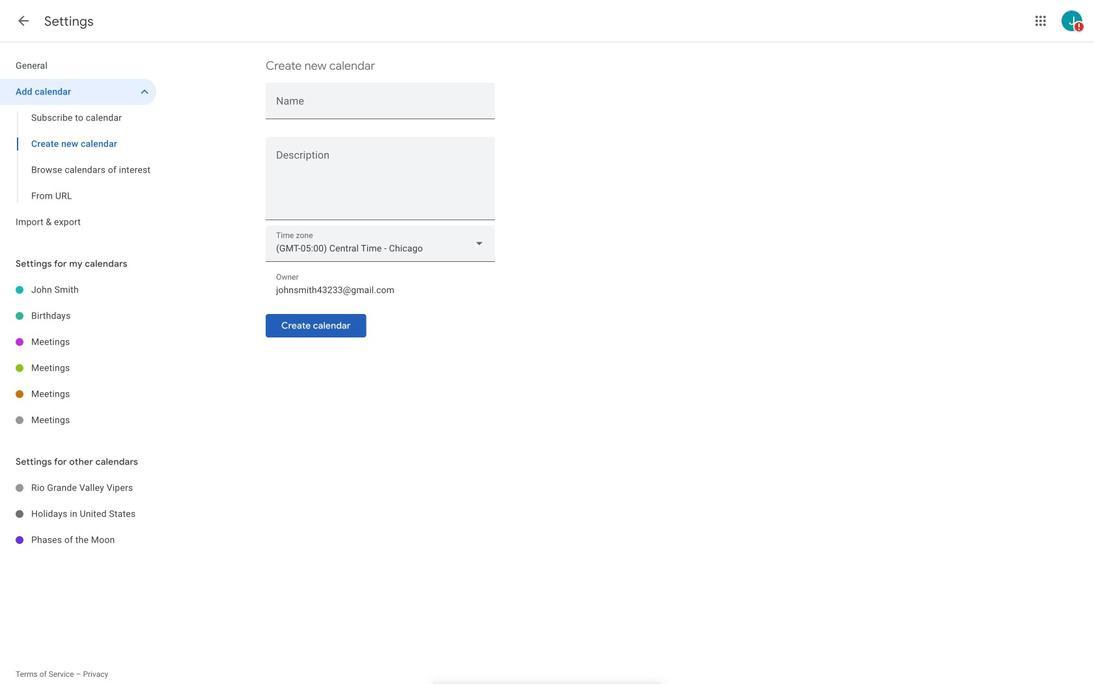 Task type: locate. For each thing, give the bounding box(es) containing it.
add calendar tree item
[[0, 79, 156, 105]]

2 vertical spatial tree
[[0, 475, 156, 553]]

tree
[[0, 53, 156, 235], [0, 277, 156, 433], [0, 475, 156, 553]]

None text field
[[266, 152, 495, 214]]

None field
[[266, 225, 495, 262]]

phases of the moon tree item
[[0, 527, 156, 553]]

2 meetings tree item from the top
[[0, 355, 156, 381]]

go back image
[[16, 13, 31, 29]]

0 vertical spatial tree
[[0, 53, 156, 235]]

1 meetings tree item from the top
[[0, 329, 156, 355]]

1 vertical spatial tree
[[0, 277, 156, 433]]

group
[[0, 105, 156, 209]]

meetings tree item
[[0, 329, 156, 355], [0, 355, 156, 381], [0, 381, 156, 407], [0, 407, 156, 433]]

3 tree from the top
[[0, 475, 156, 553]]

4 meetings tree item from the top
[[0, 407, 156, 433]]

None text field
[[276, 97, 485, 115], [276, 281, 485, 299], [276, 97, 485, 115], [276, 281, 485, 299]]

heading
[[44, 13, 94, 30]]

rio grande valley vipers tree item
[[0, 475, 156, 501]]



Task type: describe. For each thing, give the bounding box(es) containing it.
3 meetings tree item from the top
[[0, 381, 156, 407]]

2 tree from the top
[[0, 277, 156, 433]]

john smith tree item
[[0, 277, 156, 303]]

birthdays tree item
[[0, 303, 156, 329]]

holidays in united states tree item
[[0, 501, 156, 527]]

1 tree from the top
[[0, 53, 156, 235]]



Task type: vqa. For each thing, say whether or not it's contained in the screenshot.
the topmost WILDCATS
no



